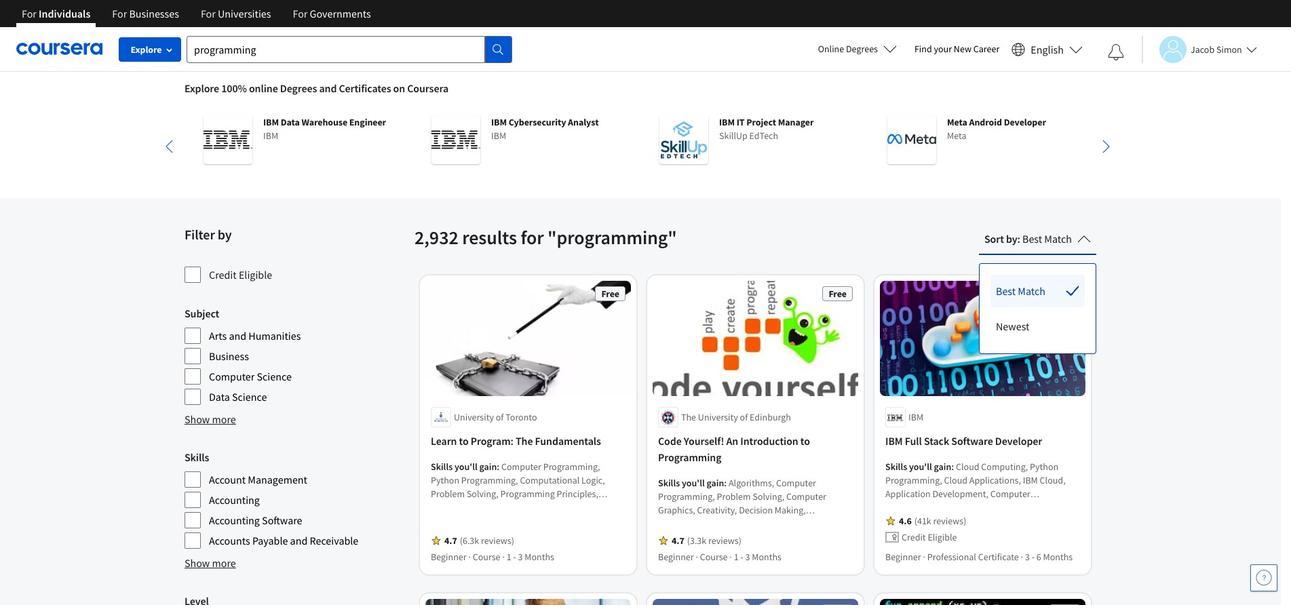 Task type: describe. For each thing, give the bounding box(es) containing it.
filter
[[185, 226, 215, 243]]

1 of from the left
[[496, 412, 504, 424]]

for for governments
[[293, 7, 308, 20]]

problem inside the computer programming, python programming, computational logic, problem solving, programming principles, computer programming tools, critical thinking, computational thinking, algorithms, mathematics
[[431, 488, 465, 500]]

2 university from the left
[[698, 412, 738, 424]]

1 meta from the top
[[947, 116, 968, 128]]

engineer
[[349, 116, 386, 128]]

3 for the
[[518, 551, 523, 564]]

and inside the subject group
[[229, 329, 246, 343]]

2,932 results for "programming"
[[415, 225, 677, 250]]

0 horizontal spatial computational
[[431, 515, 491, 528]]

degrees
[[280, 81, 317, 95]]

algorithms, inside algorithms, computer programming, problem solving, computer graphics, creativity, decision making, programming principles, computer graphic techniques, software engineering, system programming
[[729, 477, 775, 490]]

4.6
[[899, 515, 912, 528]]

free for learn to program: the fundamentals
[[602, 288, 620, 300]]

course for an
[[700, 551, 728, 564]]

you'll for code yourself! an introduction to programming
[[682, 477, 705, 490]]

1 for an
[[734, 551, 739, 564]]

0 vertical spatial match
[[1045, 232, 1072, 246]]

3 · from the left
[[696, 551, 698, 564]]

business
[[209, 350, 249, 363]]

computer inside the subject group
[[209, 370, 255, 383]]

free for code yourself! an introduction to programming
[[829, 288, 847, 300]]

programming up the 4.7 (6.3k reviews)
[[473, 502, 527, 514]]

ibm for ibm it project manager skillup edtech
[[719, 116, 735, 128]]

for
[[521, 225, 544, 250]]

sort by : best match
[[985, 232, 1072, 246]]

skills you'll gain : for code yourself! an introduction to programming
[[658, 477, 729, 490]]

show more button for data
[[185, 411, 236, 428]]

arts
[[209, 329, 227, 343]]

3 3 from the left
[[1025, 551, 1030, 564]]

accounting for accounting
[[209, 493, 260, 507]]

1 vertical spatial match
[[1018, 284, 1046, 298]]

1 for program:
[[507, 551, 511, 564]]

show more for accounts payable and receivable
[[185, 557, 236, 570]]

stack
[[924, 435, 950, 448]]

beginner · course · 1 - 3 months for program:
[[431, 551, 554, 564]]

2 horizontal spatial gain
[[934, 461, 952, 473]]

skills you'll gain : for learn to program: the fundamentals
[[431, 461, 502, 473]]

management
[[248, 473, 307, 487]]

- for introduction
[[741, 551, 744, 564]]

(6.3k
[[460, 535, 479, 547]]

code yourself! an introduction to programming link
[[658, 433, 853, 466]]

developer inside meta android developer meta
[[1004, 116, 1046, 128]]

businesses
[[129, 7, 179, 20]]

reviews) for stack
[[934, 515, 967, 528]]

for for universities
[[201, 7, 216, 20]]

certificates
[[339, 81, 391, 95]]

online
[[249, 81, 278, 95]]

1 horizontal spatial the
[[681, 412, 696, 424]]

toronto
[[506, 412, 537, 424]]

graphics,
[[658, 505, 696, 517]]

for businesses
[[112, 7, 179, 20]]

0 vertical spatial credit
[[209, 268, 237, 282]]

for governments
[[293, 7, 371, 20]]

coursera image
[[16, 38, 102, 60]]

1 vertical spatial the
[[516, 435, 533, 448]]

4 · from the left
[[730, 551, 732, 564]]

banner navigation
[[11, 0, 382, 37]]

it
[[737, 116, 745, 128]]

making,
[[775, 505, 806, 517]]

3 beginner from the left
[[886, 551, 921, 564]]

techniques,
[[658, 532, 706, 544]]

arts and humanities
[[209, 329, 301, 343]]

skillup
[[719, 130, 748, 142]]

(3.3k
[[687, 535, 707, 547]]

solving, inside algorithms, computer programming, problem solving, computer graphics, creativity, decision making, programming principles, computer graphic techniques, software engineering, system programming
[[753, 491, 785, 503]]

warehouse
[[302, 116, 348, 128]]

6 · from the left
[[1021, 551, 1024, 564]]

3 for introduction
[[746, 551, 750, 564]]

edtech
[[750, 130, 779, 142]]

ibm for ibm cybersecurity analyst ibm
[[491, 116, 507, 128]]

skillup edtech image
[[660, 115, 709, 164]]

to inside code yourself! an introduction to programming
[[801, 435, 810, 448]]

subject
[[185, 307, 219, 320]]

for for individuals
[[22, 7, 37, 20]]

find your new career link
[[908, 41, 1007, 58]]

the university of edinburgh
[[681, 412, 791, 424]]

ibm data warehouse engineer ibm
[[263, 116, 386, 142]]

individuals
[[39, 7, 90, 20]]

programming up tools,
[[501, 488, 555, 500]]

ibm for ibm data warehouse engineer ibm
[[263, 116, 279, 128]]

1 horizontal spatial computational
[[520, 475, 580, 487]]

skills up graphics,
[[658, 477, 680, 490]]

3 - from the left
[[1032, 551, 1035, 564]]

critical
[[555, 502, 583, 514]]

course for program:
[[473, 551, 501, 564]]

decision
[[739, 505, 773, 517]]

algorithms, inside the computer programming, python programming, computational logic, problem solving, programming principles, computer programming tools, critical thinking, computational thinking, algorithms, mathematics
[[532, 515, 577, 528]]

for individuals
[[22, 7, 90, 20]]

ibm full stack software developer
[[886, 435, 1043, 448]]

ibm image for ibm data warehouse engineer ibm
[[204, 115, 252, 164]]

full
[[905, 435, 922, 448]]

show for accounts
[[185, 557, 210, 570]]

2 of from the left
[[740, 412, 748, 424]]

skills up python
[[431, 461, 453, 473]]

programming down techniques,
[[658, 545, 713, 558]]

governments
[[310, 7, 371, 20]]

ibm for ibm
[[909, 412, 924, 424]]

5 · from the left
[[923, 551, 926, 564]]

gain for fundamentals
[[480, 461, 497, 473]]

fundamentals
[[535, 435, 601, 448]]

0 horizontal spatial programming,
[[461, 475, 518, 487]]

beginner for learn to program: the fundamentals
[[431, 551, 467, 564]]

yourself!
[[684, 435, 724, 448]]

1 horizontal spatial credit
[[902, 532, 926, 544]]

project
[[747, 116, 776, 128]]

english button
[[1007, 27, 1089, 71]]

explore 100% online degrees and certificates on coursera
[[185, 81, 449, 95]]

humanities
[[249, 329, 301, 343]]

your
[[934, 43, 952, 55]]

filter by
[[185, 226, 232, 243]]

more for data
[[212, 413, 236, 426]]

reviews) for an
[[709, 535, 742, 547]]

ibm cybersecurity analyst ibm
[[491, 116, 599, 142]]

for universities
[[201, 7, 271, 20]]

solving, inside the computer programming, python programming, computational logic, problem solving, programming principles, computer programming tools, critical thinking, computational thinking, algorithms, mathematics
[[467, 488, 499, 500]]

help center image
[[1256, 570, 1273, 586]]

show more for data science
[[185, 413, 236, 426]]

professional
[[928, 551, 977, 564]]

show more button for accounts
[[185, 555, 236, 571]]

system
[[797, 532, 826, 544]]

learn to program: the fundamentals link
[[431, 433, 626, 450]]

sort
[[985, 232, 1004, 246]]

engineering,
[[745, 532, 795, 544]]

logic,
[[582, 475, 605, 487]]

0 vertical spatial best
[[1023, 232, 1043, 246]]

2 meta from the top
[[947, 130, 967, 142]]

ibm full stack software developer link
[[886, 433, 1080, 450]]

certificate
[[978, 551, 1019, 564]]

algorithms, computer programming, problem solving, computer graphics, creativity, decision making, programming principles, computer graphic techniques, software engineering, system programming
[[658, 477, 831, 558]]

you'll for learn to program: the fundamentals
[[455, 461, 478, 473]]

6
[[1037, 551, 1042, 564]]

mathematics
[[431, 529, 482, 541]]

results
[[462, 225, 517, 250]]

beginner · course · 1 - 3 months for an
[[658, 551, 782, 564]]

months for the
[[525, 551, 554, 564]]

python
[[431, 475, 460, 487]]

problem inside algorithms, computer programming, problem solving, computer graphics, creativity, decision making, programming principles, computer graphic techniques, software engineering, system programming
[[717, 491, 751, 503]]

4.7 (3.3k reviews)
[[672, 535, 742, 547]]



Task type: locate. For each thing, give the bounding box(es) containing it.
learn
[[431, 435, 457, 448]]

you'll down full
[[909, 461, 932, 473]]

0 vertical spatial data
[[281, 116, 300, 128]]

2 horizontal spatial -
[[1032, 551, 1035, 564]]

skills inside group
[[185, 451, 209, 464]]

2 horizontal spatial 3
[[1025, 551, 1030, 564]]

match up newest
[[1018, 284, 1046, 298]]

problem
[[431, 488, 465, 500], [717, 491, 751, 503]]

programming up techniques,
[[658, 518, 713, 530]]

for left businesses
[[112, 7, 127, 20]]

0 horizontal spatial eligible
[[239, 268, 272, 282]]

credit eligible down filter by on the left top
[[209, 268, 272, 282]]

months down engineering,
[[752, 551, 782, 564]]

1 horizontal spatial thinking,
[[585, 502, 622, 514]]

beginner · course · 1 - 3 months down the 4.7 (6.3k reviews)
[[431, 551, 554, 564]]

programming, up graphics,
[[658, 491, 715, 503]]

meta image
[[888, 115, 937, 164]]

code
[[658, 435, 682, 448]]

skills you'll gain : up graphics,
[[658, 477, 729, 490]]

2 ibm image from the left
[[432, 115, 481, 164]]

of left edinburgh
[[740, 412, 748, 424]]

0 horizontal spatial -
[[513, 551, 516, 564]]

by
[[218, 226, 232, 243], [1006, 232, 1018, 246]]

accounts
[[209, 534, 250, 548]]

1 horizontal spatial credit eligible
[[902, 532, 957, 544]]

receivable
[[310, 534, 359, 548]]

newest
[[996, 320, 1030, 333]]

months down tools,
[[525, 551, 554, 564]]

0 horizontal spatial beginner
[[431, 551, 467, 564]]

show more down accounts
[[185, 557, 236, 570]]

problem up creativity,
[[717, 491, 751, 503]]

1 horizontal spatial beginner
[[658, 551, 694, 564]]

0 horizontal spatial data
[[209, 390, 230, 404]]

0 horizontal spatial to
[[459, 435, 469, 448]]

thinking, down tools,
[[493, 515, 530, 528]]

0 vertical spatial show
[[185, 413, 210, 426]]

edinburgh
[[750, 412, 791, 424]]

algorithms,
[[729, 477, 775, 490], [532, 515, 577, 528]]

beginner down mathematics at the left bottom
[[431, 551, 467, 564]]

show more button down accounts
[[185, 555, 236, 571]]

1 show from the top
[[185, 413, 210, 426]]

english
[[1031, 42, 1064, 56]]

1 university from the left
[[454, 412, 494, 424]]

2 show more from the top
[[185, 557, 236, 570]]

1 course from the left
[[473, 551, 501, 564]]

skills group
[[185, 449, 407, 550]]

2,932
[[415, 225, 459, 250]]

and right arts
[[229, 329, 246, 343]]

eligible down 4.6 (41k reviews) at the right of the page
[[928, 532, 957, 544]]

0 horizontal spatial skills you'll gain :
[[431, 461, 502, 473]]

4.7
[[445, 535, 457, 547], [672, 535, 685, 547]]

1 horizontal spatial 4.7
[[672, 535, 685, 547]]

skills down full
[[886, 461, 908, 473]]

· left 6
[[1021, 551, 1024, 564]]

tools,
[[529, 502, 553, 514]]

3 months from the left
[[1044, 551, 1073, 564]]

2 horizontal spatial beginner
[[886, 551, 921, 564]]

2 accounting from the top
[[209, 514, 260, 527]]

computer science
[[209, 370, 292, 383]]

0 horizontal spatial credit eligible
[[209, 268, 272, 282]]

show down data science on the left of the page
[[185, 413, 210, 426]]

algorithms, down tools,
[[532, 515, 577, 528]]

2 4.7 from the left
[[672, 535, 685, 547]]

0 vertical spatial meta
[[947, 116, 968, 128]]

credit eligible down 4.6 (41k reviews) at the right of the page
[[902, 532, 957, 544]]

1 horizontal spatial ibm image
[[432, 115, 481, 164]]

an
[[726, 435, 739, 448]]

2 horizontal spatial software
[[952, 435, 993, 448]]

science down humanities
[[257, 370, 292, 383]]

accounts payable and receivable
[[209, 534, 359, 548]]

0 vertical spatial principles,
[[557, 488, 599, 500]]

meta left android
[[947, 116, 968, 128]]

: down program:
[[497, 461, 500, 473]]

2 · from the left
[[502, 551, 505, 564]]

2 horizontal spatial programming,
[[658, 491, 715, 503]]

1 horizontal spatial beginner · course · 1 - 3 months
[[658, 551, 782, 564]]

show down accounts
[[185, 557, 210, 570]]

1 horizontal spatial and
[[290, 534, 308, 548]]

1 horizontal spatial software
[[708, 532, 743, 544]]

show for data
[[185, 413, 210, 426]]

0 horizontal spatial months
[[525, 551, 554, 564]]

account management
[[209, 473, 307, 487]]

3 for from the left
[[201, 7, 216, 20]]

on
[[393, 81, 405, 95]]

more down data science on the left of the page
[[212, 413, 236, 426]]

2 1 from the left
[[734, 551, 739, 564]]

meta right "meta" image
[[947, 130, 967, 142]]

skills you'll gain : down full
[[886, 461, 956, 473]]

0 horizontal spatial reviews)
[[481, 535, 514, 547]]

1 show more from the top
[[185, 413, 236, 426]]

2 vertical spatial programming,
[[658, 491, 715, 503]]

analyst
[[568, 116, 599, 128]]

meta
[[947, 116, 968, 128], [947, 130, 967, 142]]

1 vertical spatial show more button
[[185, 555, 236, 571]]

find
[[915, 43, 932, 55]]

beginner down the 4.6
[[886, 551, 921, 564]]

university of toronto
[[454, 412, 537, 424]]

more for accounts
[[212, 557, 236, 570]]

· down 4.7 (3.3k reviews)
[[730, 551, 732, 564]]

programming inside code yourself! an introduction to programming
[[658, 451, 722, 465]]

1 vertical spatial developer
[[996, 435, 1043, 448]]

· down (3.3k
[[696, 551, 698, 564]]

1 horizontal spatial eligible
[[928, 532, 957, 544]]

1 horizontal spatial solving,
[[753, 491, 785, 503]]

problem down python
[[431, 488, 465, 500]]

by for filter
[[218, 226, 232, 243]]

0 horizontal spatial 4.7
[[445, 535, 457, 547]]

1 horizontal spatial of
[[740, 412, 748, 424]]

0 horizontal spatial beginner · course · 1 - 3 months
[[431, 551, 554, 564]]

1 horizontal spatial you'll
[[682, 477, 705, 490]]

skills you'll gain : up python
[[431, 461, 502, 473]]

data science
[[209, 390, 267, 404]]

- down 4.7 (3.3k reviews)
[[741, 551, 744, 564]]

- for the
[[513, 551, 516, 564]]

0 vertical spatial software
[[952, 435, 993, 448]]

1 down 4.7 (3.3k reviews)
[[734, 551, 739, 564]]

accounting down account
[[209, 493, 260, 507]]

programming, up logic,
[[543, 461, 600, 473]]

1 vertical spatial accounting
[[209, 514, 260, 527]]

computational
[[520, 475, 580, 487], [431, 515, 491, 528]]

1 vertical spatial software
[[262, 514, 302, 527]]

1 show more button from the top
[[185, 411, 236, 428]]

beginner for code yourself! an introduction to programming
[[658, 551, 694, 564]]

for for businesses
[[112, 7, 127, 20]]

programming down yourself!
[[658, 451, 722, 465]]

credit
[[209, 268, 237, 282], [902, 532, 926, 544]]

best up newest
[[996, 284, 1016, 298]]

1 to from the left
[[459, 435, 469, 448]]

1 horizontal spatial algorithms,
[[729, 477, 775, 490]]

0 horizontal spatial gain
[[480, 461, 497, 473]]

ibm image for ibm cybersecurity analyst ibm
[[432, 115, 481, 164]]

0 horizontal spatial credit
[[209, 268, 237, 282]]

skills you'll gain :
[[431, 461, 502, 473], [886, 461, 956, 473], [658, 477, 729, 490]]

you'll up python
[[455, 461, 478, 473]]

and inside skills group
[[290, 534, 308, 548]]

manager
[[778, 116, 814, 128]]

show more button
[[185, 411, 236, 428], [185, 555, 236, 571]]

free
[[602, 288, 620, 300], [829, 288, 847, 300]]

1 vertical spatial and
[[229, 329, 246, 343]]

list box
[[980, 264, 1096, 354]]

100%
[[221, 81, 247, 95]]

2 3 from the left
[[746, 551, 750, 564]]

eligible
[[239, 268, 272, 282], [928, 532, 957, 544]]

to right introduction on the right
[[801, 435, 810, 448]]

2 free from the left
[[829, 288, 847, 300]]

2 for from the left
[[112, 7, 127, 20]]

the up yourself!
[[681, 412, 696, 424]]

- down the 4.7 (6.3k reviews)
[[513, 551, 516, 564]]

1 ibm image from the left
[[204, 115, 252, 164]]

4 for from the left
[[293, 7, 308, 20]]

thinking, down logic,
[[585, 502, 622, 514]]

you'll up graphics,
[[682, 477, 705, 490]]

by for sort
[[1006, 232, 1018, 246]]

best inside list box
[[996, 284, 1016, 298]]

data inside ibm data warehouse engineer ibm
[[281, 116, 300, 128]]

-
[[513, 551, 516, 564], [741, 551, 744, 564], [1032, 551, 1035, 564]]

1 - from the left
[[513, 551, 516, 564]]

the down toronto
[[516, 435, 533, 448]]

0 vertical spatial show more button
[[185, 411, 236, 428]]

3 down engineering,
[[746, 551, 750, 564]]

data left warehouse
[[281, 116, 300, 128]]

4.6 (41k reviews)
[[899, 515, 967, 528]]

of
[[496, 412, 504, 424], [740, 412, 748, 424]]

more down accounts
[[212, 557, 236, 570]]

ibm inside ibm it project manager skillup edtech
[[719, 116, 735, 128]]

1 free from the left
[[602, 288, 620, 300]]

show notifications image
[[1108, 44, 1125, 60]]

0 vertical spatial developer
[[1004, 116, 1046, 128]]

accounting software
[[209, 514, 302, 527]]

1 horizontal spatial -
[[741, 551, 744, 564]]

ibm image
[[204, 115, 252, 164], [432, 115, 481, 164]]

1 vertical spatial meta
[[947, 130, 967, 142]]

science
[[257, 370, 292, 383], [232, 390, 267, 404]]

1 horizontal spatial free
[[829, 288, 847, 300]]

1 horizontal spatial data
[[281, 116, 300, 128]]

of left toronto
[[496, 412, 504, 424]]

reviews) right (3.3k
[[709, 535, 742, 547]]

find your new career
[[915, 43, 1000, 55]]

show more down data science on the left of the page
[[185, 413, 236, 426]]

course down 4.7 (3.3k reviews)
[[700, 551, 728, 564]]

data down computer science
[[209, 390, 230, 404]]

reviews) for program:
[[481, 535, 514, 547]]

0 horizontal spatial problem
[[431, 488, 465, 500]]

4.7 (6.3k reviews)
[[445, 535, 514, 547]]

course
[[473, 551, 501, 564], [700, 551, 728, 564]]

account
[[209, 473, 246, 487]]

principles, inside the computer programming, python programming, computational logic, problem solving, programming principles, computer programming tools, critical thinking, computational thinking, algorithms, mathematics
[[557, 488, 599, 500]]

show more button down data science on the left of the page
[[185, 411, 236, 428]]

data inside the subject group
[[209, 390, 230, 404]]

coursera
[[407, 81, 449, 95]]

0 vertical spatial thinking,
[[585, 502, 622, 514]]

0 horizontal spatial free
[[602, 288, 620, 300]]

to
[[459, 435, 469, 448], [801, 435, 810, 448]]

1 for from the left
[[22, 7, 37, 20]]

0 horizontal spatial and
[[229, 329, 246, 343]]

ibm it project manager skillup edtech
[[719, 116, 814, 142]]

4.7 for code yourself! an introduction to programming
[[672, 535, 685, 547]]

algorithms, up decision on the bottom of the page
[[729, 477, 775, 490]]

- left 6
[[1032, 551, 1035, 564]]

credit eligible
[[209, 268, 272, 282], [902, 532, 957, 544]]

software right stack
[[952, 435, 993, 448]]

2 - from the left
[[741, 551, 744, 564]]

science for computer science
[[257, 370, 292, 383]]

: up creativity,
[[724, 477, 727, 490]]

credit down the 4.6
[[902, 532, 926, 544]]

2 more from the top
[[212, 557, 236, 570]]

2 show from the top
[[185, 557, 210, 570]]

4.7 for learn to program: the fundamentals
[[445, 535, 457, 547]]

gain up creativity,
[[707, 477, 724, 490]]

match right sort at the top right of the page
[[1045, 232, 1072, 246]]

3
[[518, 551, 523, 564], [746, 551, 750, 564], [1025, 551, 1030, 564]]

2 horizontal spatial and
[[319, 81, 337, 95]]

software up accounts payable and receivable
[[262, 514, 302, 527]]

· down (6.3k
[[469, 551, 471, 564]]

beginner
[[431, 551, 467, 564], [658, 551, 694, 564], [886, 551, 921, 564]]

1 horizontal spatial principles,
[[715, 518, 756, 530]]

2 course from the left
[[700, 551, 728, 564]]

1 horizontal spatial 1
[[734, 551, 739, 564]]

credit down filter by on the left top
[[209, 268, 237, 282]]

1 beginner · course · 1 - 3 months from the left
[[431, 551, 554, 564]]

and right 'degrees'
[[319, 81, 337, 95]]

subject group
[[185, 305, 407, 406]]

1 horizontal spatial programming,
[[543, 461, 600, 473]]

gain down stack
[[934, 461, 952, 473]]

principles, up 'critical'
[[557, 488, 599, 500]]

1 3 from the left
[[518, 551, 523, 564]]

1 vertical spatial credit
[[902, 532, 926, 544]]

payable
[[252, 534, 288, 548]]

skills
[[185, 451, 209, 464], [431, 461, 453, 473], [886, 461, 908, 473], [658, 477, 680, 490]]

by right filter on the top left of page
[[218, 226, 232, 243]]

android
[[970, 116, 1002, 128]]

new
[[954, 43, 972, 55]]

0 vertical spatial credit eligible
[[209, 268, 272, 282]]

ibm for ibm full stack software developer
[[886, 435, 903, 448]]

2 months from the left
[[752, 551, 782, 564]]

the
[[681, 412, 696, 424], [516, 435, 533, 448]]

ibm
[[263, 116, 279, 128], [491, 116, 507, 128], [719, 116, 735, 128], [263, 130, 278, 142], [491, 130, 506, 142], [909, 412, 924, 424], [886, 435, 903, 448]]

1 4.7 from the left
[[445, 535, 457, 547]]

data
[[281, 116, 300, 128], [209, 390, 230, 404]]

beginner · professional certificate · 3 - 6 months
[[886, 551, 1073, 564]]

software down creativity,
[[708, 532, 743, 544]]

for left universities
[[201, 7, 216, 20]]

course down the 4.7 (6.3k reviews)
[[473, 551, 501, 564]]

to right learn
[[459, 435, 469, 448]]

: right sort at the top right of the page
[[1018, 232, 1021, 246]]

accounting for accounting software
[[209, 514, 260, 527]]

ibm image down the coursera at the left top
[[432, 115, 481, 164]]

to inside learn to program: the fundamentals link
[[459, 435, 469, 448]]

2 show more button from the top
[[185, 555, 236, 571]]

computer
[[209, 370, 255, 383], [502, 461, 542, 473], [776, 477, 816, 490], [787, 491, 827, 503], [431, 502, 471, 514], [758, 518, 798, 530]]

science for data science
[[232, 390, 267, 404]]

software inside algorithms, computer programming, problem solving, computer graphics, creativity, decision making, programming principles, computer graphic techniques, software engineering, system programming
[[708, 532, 743, 544]]

2 horizontal spatial you'll
[[909, 461, 932, 473]]

university up yourself!
[[698, 412, 738, 424]]

2 horizontal spatial skills you'll gain :
[[886, 461, 956, 473]]

beginner · course · 1 - 3 months down 4.7 (3.3k reviews)
[[658, 551, 782, 564]]

1 vertical spatial credit eligible
[[902, 532, 957, 544]]

months for introduction
[[752, 551, 782, 564]]

accounting up accounts
[[209, 514, 260, 527]]

1 vertical spatial science
[[232, 390, 267, 404]]

1 vertical spatial show more
[[185, 557, 236, 570]]

1 horizontal spatial months
[[752, 551, 782, 564]]

None search field
[[187, 36, 512, 63]]

list box containing best match
[[980, 264, 1096, 354]]

0 vertical spatial the
[[681, 412, 696, 424]]

0 vertical spatial show more
[[185, 413, 236, 426]]

beginner · course · 1 - 3 months
[[431, 551, 554, 564], [658, 551, 782, 564]]

1 accounting from the top
[[209, 493, 260, 507]]

1 down the 4.7 (6.3k reviews)
[[507, 551, 511, 564]]

computational up mathematics at the left bottom
[[431, 515, 491, 528]]

0 vertical spatial and
[[319, 81, 337, 95]]

3 left 6
[[1025, 551, 1030, 564]]

code yourself! an introduction to programming
[[658, 435, 810, 465]]

solving, up the 4.7 (6.3k reviews)
[[467, 488, 499, 500]]

eligible up arts and humanities
[[239, 268, 272, 282]]

0 vertical spatial computational
[[520, 475, 580, 487]]

best right sort at the top right of the page
[[1023, 232, 1043, 246]]

ibm image down 100%
[[204, 115, 252, 164]]

0 horizontal spatial of
[[496, 412, 504, 424]]

reviews) right (41k
[[934, 515, 967, 528]]

2 beginner from the left
[[658, 551, 694, 564]]

1 · from the left
[[469, 551, 471, 564]]

· down the 4.7 (6.3k reviews)
[[502, 551, 505, 564]]

computational up tools,
[[520, 475, 580, 487]]

1 horizontal spatial university
[[698, 412, 738, 424]]

0 horizontal spatial course
[[473, 551, 501, 564]]

2 horizontal spatial months
[[1044, 551, 1073, 564]]

best match
[[996, 284, 1046, 298]]

gain for to
[[707, 477, 724, 490]]

0 horizontal spatial thinking,
[[493, 515, 530, 528]]

beginner down techniques,
[[658, 551, 694, 564]]

0 vertical spatial eligible
[[239, 268, 272, 282]]

1 months from the left
[[525, 551, 554, 564]]

and
[[319, 81, 337, 95], [229, 329, 246, 343], [290, 534, 308, 548]]

graphic
[[800, 518, 831, 530]]

1 horizontal spatial 3
[[746, 551, 750, 564]]

1 horizontal spatial to
[[801, 435, 810, 448]]

1 vertical spatial algorithms,
[[532, 515, 577, 528]]

and right "payable"
[[290, 534, 308, 548]]

science down computer science
[[232, 390, 267, 404]]

4.7 left (3.3k
[[672, 535, 685, 547]]

skills up account
[[185, 451, 209, 464]]

0 horizontal spatial you'll
[[455, 461, 478, 473]]

1 vertical spatial programming,
[[461, 475, 518, 487]]

2 horizontal spatial reviews)
[[934, 515, 967, 528]]

programming, inside algorithms, computer programming, problem solving, computer graphics, creativity, decision making, programming principles, computer graphic techniques, software engineering, system programming
[[658, 491, 715, 503]]

university up program:
[[454, 412, 494, 424]]

software inside skills group
[[262, 514, 302, 527]]

1 vertical spatial thinking,
[[493, 515, 530, 528]]

1 vertical spatial eligible
[[928, 532, 957, 544]]

"programming"
[[548, 225, 677, 250]]

: down 'ibm full stack software developer'
[[952, 461, 954, 473]]

show
[[185, 413, 210, 426], [185, 557, 210, 570]]

1 more from the top
[[212, 413, 236, 426]]

program:
[[471, 435, 514, 448]]

0 vertical spatial accounting
[[209, 493, 260, 507]]

2 beginner · course · 1 - 3 months from the left
[[658, 551, 782, 564]]

0 horizontal spatial solving,
[[467, 488, 499, 500]]

computer programming, python programming, computational logic, problem solving, programming principles, computer programming tools, critical thinking, computational thinking, algorithms, mathematics
[[431, 461, 622, 541]]

explore
[[185, 81, 219, 95]]

2 vertical spatial and
[[290, 534, 308, 548]]

cybersecurity
[[509, 116, 566, 128]]

principles, inside algorithms, computer programming, problem solving, computer graphics, creativity, decision making, programming principles, computer graphic techniques, software engineering, system programming
[[715, 518, 756, 530]]

1 horizontal spatial best
[[1023, 232, 1043, 246]]

1 vertical spatial best
[[996, 284, 1016, 298]]

0 vertical spatial science
[[257, 370, 292, 383]]

1 vertical spatial principles,
[[715, 518, 756, 530]]

0 horizontal spatial ibm image
[[204, 115, 252, 164]]

0 vertical spatial algorithms,
[[729, 477, 775, 490]]

1 horizontal spatial problem
[[717, 491, 751, 503]]

1 vertical spatial more
[[212, 557, 236, 570]]

1 beginner from the left
[[431, 551, 467, 564]]

1 1 from the left
[[507, 551, 511, 564]]

introduction
[[741, 435, 799, 448]]

(41k
[[915, 515, 932, 528]]

2 vertical spatial software
[[708, 532, 743, 544]]

2 to from the left
[[801, 435, 810, 448]]

career
[[974, 43, 1000, 55]]

universities
[[218, 7, 271, 20]]

1 horizontal spatial reviews)
[[709, 535, 742, 547]]



Task type: vqa. For each thing, say whether or not it's contained in the screenshot.
also
no



